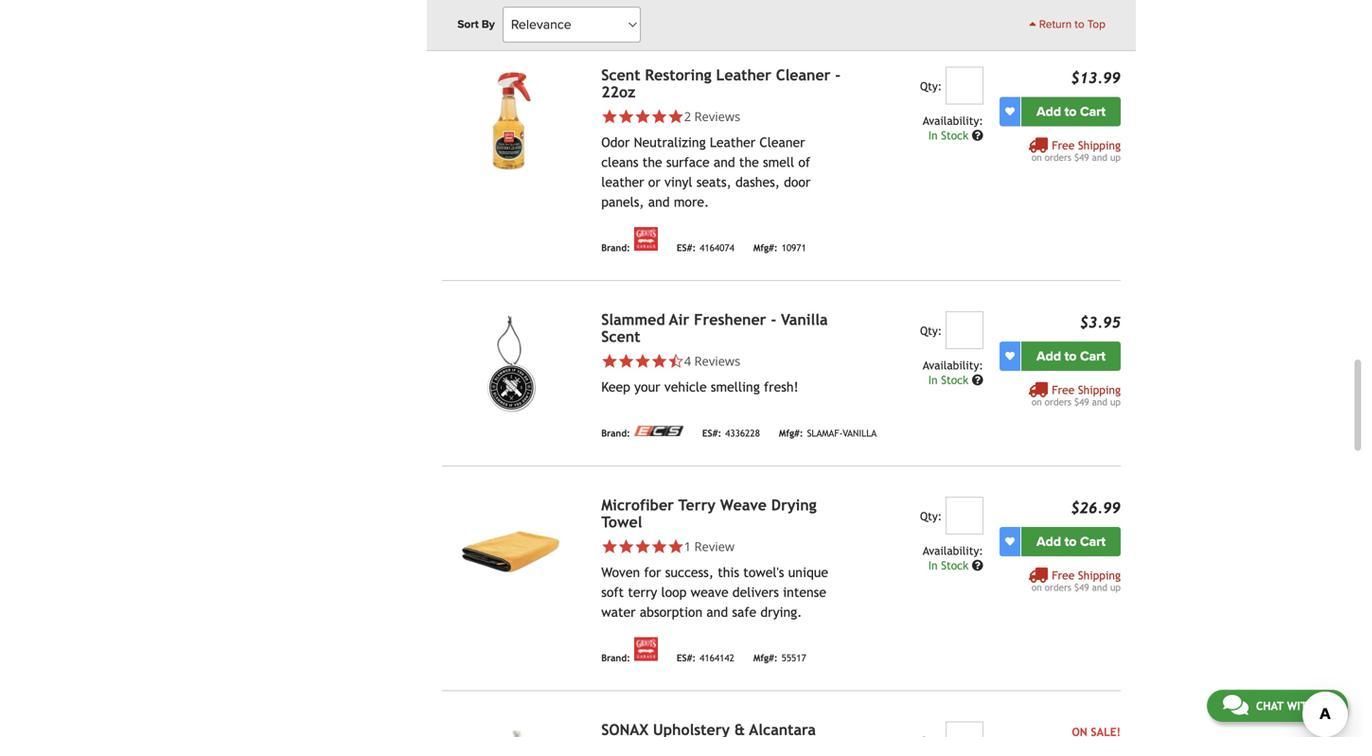 Task type: describe. For each thing, give the bounding box(es) containing it.
up for $26.99
[[1111, 582, 1121, 593]]

weave
[[691, 585, 729, 600]]

leather for neutralizing
[[710, 135, 756, 150]]

es#: for scent
[[702, 428, 722, 439]]

on for $13.99
[[1032, 152, 1042, 163]]

mfg#: 10971
[[753, 242, 806, 253]]

in stock for slammed air freshener - vanilla scent
[[928, 374, 972, 387]]

1 the from the left
[[643, 155, 662, 170]]

free for $26.99
[[1052, 569, 1075, 582]]

odor
[[601, 135, 630, 150]]

door
[[784, 175, 811, 190]]

es#2762751 - 206141 - sonax upholstery & alcantara cleaner - 250ml - used to clean alcantara accessories, interior, and everything in-between - sonax - audi bmw volkswagen mercedes benz mini porsche image
[[442, 722, 586, 738]]

mfg#: slamaf-vanilla
[[779, 428, 877, 439]]

2 4 reviews link from the left
[[684, 353, 741, 370]]

to for $26.99
[[1065, 534, 1077, 550]]

in for slammed air freshener - vanilla scent
[[928, 374, 938, 387]]

to for $3.95
[[1065, 349, 1077, 365]]

add to cart button for $13.99
[[1022, 97, 1121, 127]]

cart for $26.99
[[1080, 534, 1106, 550]]

keep
[[601, 380, 630, 395]]

availability: for $3.95
[[923, 359, 983, 372]]

scent inside 'slammed air freshener - vanilla scent'
[[601, 328, 641, 346]]

mfg#: for slammed air freshener - vanilla scent
[[779, 428, 803, 439]]

to left top
[[1075, 18, 1085, 31]]

soft
[[601, 585, 624, 600]]

towel
[[601, 514, 642, 531]]

es#4336228 - slamaf-vanilla - slammed air freshener - vanilla scent - keep your vehicle smelling fresh! - ecs - audi bmw volkswagen mercedes benz mini porsche image
[[442, 312, 586, 420]]

question circle image for $26.99
[[972, 560, 983, 572]]

up for $3.95
[[1111, 397, 1121, 408]]

free shipping on orders $49 and up for $3.95
[[1032, 384, 1121, 408]]

leather for restoring
[[716, 66, 772, 84]]

slammed
[[601, 311, 665, 329]]

woven for success, this towel's unique soft terry loop weave delivers intense water absorption and safe drying.
[[601, 565, 828, 620]]

qty: for slammed air freshener - vanilla scent
[[920, 324, 942, 338]]

cleans
[[601, 155, 639, 170]]

us
[[1319, 700, 1332, 713]]

by
[[482, 18, 495, 31]]

2 1 review link from the left
[[684, 538, 735, 555]]

review
[[694, 538, 735, 555]]

star image inside 1 review link
[[618, 539, 635, 555]]

loop
[[661, 585, 687, 600]]

orders for $3.95
[[1045, 397, 1072, 408]]

air
[[669, 311, 690, 329]]

es#: 4164074
[[677, 242, 735, 253]]

in for scent restoring leather cleaner - 22oz
[[928, 129, 938, 142]]

scent inside scent restoring leather cleaner - 22oz
[[601, 66, 641, 84]]

stock for $3.95
[[941, 374, 969, 387]]

intense
[[783, 585, 826, 600]]

scent restoring leather cleaner - 22oz link
[[601, 66, 841, 101]]

more.
[[674, 195, 709, 210]]

2 the from the left
[[739, 155, 759, 170]]

vinyl
[[665, 175, 693, 190]]

chat with us
[[1256, 700, 1332, 713]]

terry
[[679, 497, 716, 514]]

mfg#: for microfiber terry weave drying towel
[[753, 653, 778, 664]]

free for $13.99
[[1052, 139, 1075, 152]]

return to top
[[1036, 18, 1106, 31]]

stock for $13.99
[[941, 129, 969, 142]]

on for $3.95
[[1032, 397, 1042, 408]]

shipping for $13.99
[[1078, 139, 1121, 152]]

return to top link
[[1029, 16, 1106, 33]]

4
[[684, 353, 691, 370]]

success,
[[665, 565, 714, 581]]

1 review
[[684, 538, 735, 555]]

on for $26.99
[[1032, 582, 1042, 593]]

reviews for freshener
[[694, 353, 741, 370]]

unique
[[788, 565, 828, 581]]

with
[[1287, 700, 1315, 713]]

smelling
[[711, 380, 760, 395]]

restoring
[[645, 66, 712, 84]]

10971
[[782, 242, 806, 253]]

add to cart button for $26.99
[[1022, 528, 1121, 557]]

in for microfiber terry weave drying towel
[[928, 559, 938, 573]]

es#: 4336228
[[702, 428, 760, 439]]

55517
[[782, 653, 806, 664]]

4164074
[[700, 242, 735, 253]]

freshener
[[694, 311, 766, 329]]

woven
[[601, 565, 640, 581]]

add to cart for $13.99
[[1037, 104, 1106, 120]]

slammed air freshener - vanilla scent
[[601, 311, 828, 346]]

scent restoring leather cleaner - 22oz
[[601, 66, 841, 101]]

chat with us link
[[1207, 690, 1348, 722]]

slamaf-
[[807, 428, 843, 439]]

terry
[[628, 585, 657, 600]]

fresh!
[[764, 380, 799, 395]]

return
[[1039, 18, 1072, 31]]

vanilla
[[781, 311, 828, 329]]

drying.
[[761, 605, 802, 620]]

top
[[1088, 18, 1106, 31]]

water
[[601, 605, 636, 620]]

- inside scent restoring leather cleaner - 22oz
[[835, 66, 841, 84]]

$13.99
[[1071, 69, 1121, 87]]

$3.95
[[1080, 314, 1121, 332]]

of
[[798, 155, 811, 170]]

availability: for $13.99
[[923, 114, 983, 128]]

odor neutralizing leather cleaner cleans the surface and the smell of leather or vinyl seats, dashes, door panels, and more.
[[601, 135, 811, 210]]

3 brand: from the top
[[601, 653, 630, 664]]

to for $13.99
[[1065, 104, 1077, 120]]

- inside 'slammed air freshener - vanilla scent'
[[771, 311, 777, 329]]

seats,
[[697, 175, 732, 190]]

es#4164074 - 10971 - scent restoring leather cleaner - 22oz - odor neutralizing leather cleaner cleans the surface and the smell of leather or vinyl seats, dashes, door panels, and more. - griot's - audi bmw volkswagen mercedes benz mini porsche image
[[442, 67, 586, 175]]



Task type: vqa. For each thing, say whether or not it's contained in the screenshot.
SLAMMED
yes



Task type: locate. For each thing, give the bounding box(es) containing it.
0 vertical spatial $49
[[1074, 152, 1089, 163]]

cart down $13.99
[[1080, 104, 1106, 120]]

2 reviews link
[[601, 108, 846, 125], [684, 108, 741, 125]]

reviews for leather
[[694, 108, 741, 125]]

reviews right 4 at the right
[[694, 353, 741, 370]]

1 add to wish list image from the top
[[1005, 107, 1015, 117]]

0 vertical spatial availability:
[[923, 114, 983, 128]]

0 vertical spatial add to cart button
[[1022, 97, 1121, 127]]

vanilla
[[843, 428, 877, 439]]

0 vertical spatial add
[[1037, 104, 1061, 120]]

2 in from the top
[[928, 374, 938, 387]]

1 vertical spatial in stock
[[928, 374, 972, 387]]

0 vertical spatial free
[[1052, 139, 1075, 152]]

scent up keep
[[601, 328, 641, 346]]

1 on from the top
[[1032, 152, 1042, 163]]

add to cart down $13.99
[[1037, 104, 1106, 120]]

0 vertical spatial up
[[1111, 152, 1121, 163]]

1 question circle image from the top
[[972, 130, 983, 141]]

leather down 2 reviews
[[710, 135, 756, 150]]

3 add to cart from the top
[[1037, 534, 1106, 550]]

add for $26.99
[[1037, 534, 1061, 550]]

1 vertical spatial free
[[1052, 384, 1075, 397]]

2 shipping from the top
[[1078, 384, 1121, 397]]

keep your vehicle smelling fresh!
[[601, 380, 799, 395]]

add to cart button down $3.95
[[1022, 342, 1121, 371]]

2 vertical spatial add to cart button
[[1022, 528, 1121, 557]]

and down weave
[[707, 605, 728, 620]]

up
[[1111, 152, 1121, 163], [1111, 397, 1121, 408], [1111, 582, 1121, 593]]

2 question circle image from the top
[[972, 375, 983, 386]]

0 vertical spatial orders
[[1045, 152, 1072, 163]]

leather
[[601, 175, 644, 190]]

0 vertical spatial stock
[[941, 129, 969, 142]]

1 horizontal spatial -
[[835, 66, 841, 84]]

2 add to wish list image from the top
[[1005, 537, 1015, 547]]

in stock for scent restoring leather cleaner - 22oz
[[928, 129, 972, 142]]

leather
[[716, 66, 772, 84], [710, 135, 756, 150]]

1 vertical spatial add
[[1037, 349, 1061, 365]]

griot's - corporate logo image down panels,
[[634, 227, 658, 251]]

free
[[1052, 139, 1075, 152], [1052, 384, 1075, 397], [1052, 569, 1075, 582]]

1 vertical spatial add to cart button
[[1022, 342, 1121, 371]]

cleaner for scent restoring leather cleaner - 22oz
[[776, 66, 831, 84]]

the up dashes,
[[739, 155, 759, 170]]

add to wish list image for $26.99
[[1005, 537, 1015, 547]]

microfiber
[[601, 497, 674, 514]]

0 vertical spatial reviews
[[694, 108, 741, 125]]

and down $3.95
[[1092, 397, 1108, 408]]

0 vertical spatial cart
[[1080, 104, 1106, 120]]

1 vertical spatial mfg#:
[[779, 428, 803, 439]]

2 cart from the top
[[1080, 349, 1106, 365]]

on
[[1032, 152, 1042, 163], [1032, 397, 1042, 408], [1032, 582, 1042, 593]]

2 add to cart button from the top
[[1022, 342, 1121, 371]]

0 vertical spatial in
[[928, 129, 938, 142]]

2 vertical spatial availability:
[[923, 545, 983, 558]]

add to wish list image
[[1005, 107, 1015, 117], [1005, 537, 1015, 547]]

griot's - corporate logo image for scent restoring leather cleaner - 22oz
[[634, 227, 658, 251]]

2 vertical spatial brand:
[[601, 653, 630, 664]]

absorption
[[640, 605, 703, 620]]

2 $49 from the top
[[1074, 397, 1089, 408]]

cleaner for odor neutralizing leather cleaner cleans the surface and the smell of leather or vinyl seats, dashes, door panels, and more.
[[760, 135, 805, 150]]

reviews right "2"
[[694, 108, 741, 125]]

$49 for $13.99
[[1074, 152, 1089, 163]]

shipping
[[1078, 139, 1121, 152], [1078, 384, 1121, 397], [1078, 569, 1121, 582]]

2 griot's - corporate logo image from the top
[[634, 638, 658, 661]]

3 in stock from the top
[[928, 559, 972, 573]]

es#:
[[677, 242, 696, 253], [702, 428, 722, 439], [677, 653, 696, 664]]

vehicle
[[664, 380, 707, 395]]

cart down $3.95
[[1080, 349, 1106, 365]]

drying
[[771, 497, 817, 514]]

qty: for scent restoring leather cleaner - 22oz
[[920, 80, 942, 93]]

add to cart down $3.95
[[1037, 349, 1106, 365]]

free shipping on orders $49 and up for $26.99
[[1032, 569, 1121, 593]]

add to wish list image
[[1005, 352, 1015, 361]]

0 vertical spatial mfg#:
[[753, 242, 778, 253]]

1 vertical spatial on
[[1032, 397, 1042, 408]]

1 availability: from the top
[[923, 114, 983, 128]]

1 up from the top
[[1111, 152, 1121, 163]]

add to cart button
[[1022, 97, 1121, 127], [1022, 342, 1121, 371], [1022, 528, 1121, 557]]

add to cart for $26.99
[[1037, 534, 1106, 550]]

2 free from the top
[[1052, 384, 1075, 397]]

question circle image for $3.95
[[972, 375, 983, 386]]

es#4164142 - 55517 - microfiber terry weave drying towel - woven for success, this towel's unique soft terry loop weave delivers intense water absorption and safe drying. - griot's - audi bmw volkswagen mercedes benz mini porsche image
[[442, 497, 586, 605]]

2 free shipping on orders $49 and up from the top
[[1032, 384, 1121, 408]]

in stock for microfiber terry weave drying towel
[[928, 559, 972, 573]]

3 availability: from the top
[[923, 545, 983, 558]]

es#: 4164142
[[677, 653, 735, 664]]

2 vertical spatial in stock
[[928, 559, 972, 573]]

add to cart button for $3.95
[[1022, 342, 1121, 371]]

to right add to wish list icon
[[1065, 349, 1077, 365]]

es#: left 4164074
[[677, 242, 696, 253]]

cart for $3.95
[[1080, 349, 1106, 365]]

1 vertical spatial question circle image
[[972, 375, 983, 386]]

2 vertical spatial orders
[[1045, 582, 1072, 593]]

2 reviews from the top
[[694, 353, 741, 370]]

up down $26.99
[[1111, 582, 1121, 593]]

free shipping on orders $49 and up down $13.99
[[1032, 139, 1121, 163]]

2 vertical spatial add
[[1037, 534, 1061, 550]]

es#: for 22oz
[[677, 242, 696, 253]]

weave
[[720, 497, 767, 514]]

3 add from the top
[[1037, 534, 1061, 550]]

shipping down $3.95
[[1078, 384, 1121, 397]]

the
[[643, 155, 662, 170], [739, 155, 759, 170]]

leather inside the odor neutralizing leather cleaner cleans the surface and the smell of leather or vinyl seats, dashes, door panels, and more.
[[710, 135, 756, 150]]

1 vertical spatial -
[[771, 311, 777, 329]]

$49 down $26.99
[[1074, 582, 1089, 593]]

1 in stock from the top
[[928, 129, 972, 142]]

shipping down $26.99
[[1078, 569, 1121, 582]]

1 qty: from the top
[[920, 80, 942, 93]]

3 add to cart button from the top
[[1022, 528, 1121, 557]]

2 availability: from the top
[[923, 359, 983, 372]]

1 vertical spatial in
[[928, 374, 938, 387]]

1 vertical spatial stock
[[941, 374, 969, 387]]

1 vertical spatial qty:
[[920, 324, 942, 338]]

and
[[1092, 152, 1108, 163], [714, 155, 735, 170], [648, 195, 670, 210], [1092, 397, 1108, 408], [1092, 582, 1108, 593], [707, 605, 728, 620]]

up down $3.95
[[1111, 397, 1121, 408]]

0 vertical spatial add to wish list image
[[1005, 107, 1015, 117]]

add to wish list image for $13.99
[[1005, 107, 1015, 117]]

up for $13.99
[[1111, 152, 1121, 163]]

0 vertical spatial leather
[[716, 66, 772, 84]]

scent
[[601, 66, 641, 84], [601, 328, 641, 346]]

1 vertical spatial $49
[[1074, 397, 1089, 408]]

1 vertical spatial scent
[[601, 328, 641, 346]]

to
[[1075, 18, 1085, 31], [1065, 104, 1077, 120], [1065, 349, 1077, 365], [1065, 534, 1077, 550]]

2 orders from the top
[[1045, 397, 1072, 408]]

1 stock from the top
[[941, 129, 969, 142]]

4 reviews
[[684, 353, 741, 370]]

1 shipping from the top
[[1078, 139, 1121, 152]]

free for $3.95
[[1052, 384, 1075, 397]]

0 vertical spatial brand:
[[601, 242, 630, 253]]

1 vertical spatial add to wish list image
[[1005, 537, 1015, 547]]

free shipping on orders $49 and up
[[1032, 139, 1121, 163], [1032, 384, 1121, 408], [1032, 569, 1121, 593]]

1 orders from the top
[[1045, 152, 1072, 163]]

orders
[[1045, 152, 1072, 163], [1045, 397, 1072, 408], [1045, 582, 1072, 593]]

ecs - corporate logo image
[[634, 426, 683, 437]]

1 cart from the top
[[1080, 104, 1106, 120]]

and inside woven for success, this towel's unique soft terry loop weave delivers intense water absorption and safe drying.
[[707, 605, 728, 620]]

3 free shipping on orders $49 and up from the top
[[1032, 569, 1121, 593]]

add to cart button down $13.99
[[1022, 97, 1121, 127]]

stock
[[941, 129, 969, 142], [941, 374, 969, 387], [941, 559, 969, 573]]

3 $49 from the top
[[1074, 582, 1089, 593]]

qty: for microfiber terry weave drying towel
[[920, 510, 942, 523]]

$49 for $26.99
[[1074, 582, 1089, 593]]

scent left restoring
[[601, 66, 641, 84]]

panels,
[[601, 195, 644, 210]]

brand: down panels,
[[601, 242, 630, 253]]

1 vertical spatial griot's - corporate logo image
[[634, 638, 658, 661]]

22oz
[[601, 83, 636, 101]]

4 reviews link up keep your vehicle smelling fresh!
[[684, 353, 741, 370]]

add to cart down $26.99
[[1037, 534, 1106, 550]]

1 brand: from the top
[[601, 242, 630, 253]]

mfg#: left 55517
[[753, 653, 778, 664]]

0 vertical spatial on
[[1032, 152, 1042, 163]]

3 in from the top
[[928, 559, 938, 573]]

brand: left ecs - corporate logo
[[601, 428, 630, 439]]

1 vertical spatial shipping
[[1078, 384, 1121, 397]]

1 vertical spatial cart
[[1080, 349, 1106, 365]]

1 $49 from the top
[[1074, 152, 1089, 163]]

1 vertical spatial add to cart
[[1037, 349, 1106, 365]]

and up seats,
[[714, 155, 735, 170]]

mfg#: left "slamaf-"
[[779, 428, 803, 439]]

0 vertical spatial es#:
[[677, 242, 696, 253]]

2 reviews
[[684, 108, 741, 125]]

3 shipping from the top
[[1078, 569, 1121, 582]]

0 vertical spatial free shipping on orders $49 and up
[[1032, 139, 1121, 163]]

shipping for $26.99
[[1078, 569, 1121, 582]]

2 vertical spatial on
[[1032, 582, 1042, 593]]

cleaner up of
[[776, 66, 831, 84]]

shipping down $13.99
[[1078, 139, 1121, 152]]

free shipping on orders $49 and up down $3.95
[[1032, 384, 1121, 408]]

3 cart from the top
[[1080, 534, 1106, 550]]

2 on from the top
[[1032, 397, 1042, 408]]

question circle image for $13.99
[[972, 130, 983, 141]]

sort
[[457, 18, 479, 31]]

1 1 review link from the left
[[601, 538, 846, 555]]

mfg#: left 10971 on the right of page
[[753, 242, 778, 253]]

the up or
[[643, 155, 662, 170]]

add to cart for $3.95
[[1037, 349, 1106, 365]]

cleaner inside scent restoring leather cleaner - 22oz
[[776, 66, 831, 84]]

1 4 reviews link from the left
[[601, 353, 846, 370]]

microfiber terry weave drying towel
[[601, 497, 817, 531]]

up down $13.99
[[1111, 152, 1121, 163]]

cleaner inside the odor neutralizing leather cleaner cleans the surface and the smell of leather or vinyl seats, dashes, door panels, and more.
[[760, 135, 805, 150]]

delivers
[[733, 585, 779, 600]]

3 up from the top
[[1111, 582, 1121, 593]]

orders for $13.99
[[1045, 152, 1072, 163]]

cart
[[1080, 104, 1106, 120], [1080, 349, 1106, 365], [1080, 534, 1106, 550]]

in stock
[[928, 129, 972, 142], [928, 374, 972, 387], [928, 559, 972, 573]]

0 vertical spatial question circle image
[[972, 130, 983, 141]]

1 free shipping on orders $49 and up from the top
[[1032, 139, 1121, 163]]

1 add to cart button from the top
[[1022, 97, 1121, 127]]

slammed air freshener - vanilla scent link
[[601, 311, 828, 346]]

2 vertical spatial shipping
[[1078, 569, 1121, 582]]

None number field
[[946, 67, 983, 105], [946, 312, 983, 350], [946, 497, 983, 535], [946, 722, 983, 738], [946, 67, 983, 105], [946, 312, 983, 350], [946, 497, 983, 535], [946, 722, 983, 738]]

1 reviews from the top
[[694, 108, 741, 125]]

0 vertical spatial cleaner
[[776, 66, 831, 84]]

2 in stock from the top
[[928, 374, 972, 387]]

2
[[684, 108, 691, 125]]

$26.99
[[1071, 500, 1121, 517]]

4 reviews link
[[601, 353, 846, 370], [684, 353, 741, 370]]

brand: down water
[[601, 653, 630, 664]]

1 free from the top
[[1052, 139, 1075, 152]]

4336228
[[725, 428, 760, 439]]

cleaner up smell
[[760, 135, 805, 150]]

$49 down $3.95
[[1074, 397, 1089, 408]]

0 horizontal spatial the
[[643, 155, 662, 170]]

2 vertical spatial question circle image
[[972, 560, 983, 572]]

1 vertical spatial orders
[[1045, 397, 1072, 408]]

1 scent from the top
[[601, 66, 641, 84]]

3 question circle image from the top
[[972, 560, 983, 572]]

qty:
[[920, 80, 942, 93], [920, 324, 942, 338], [920, 510, 942, 523]]

1
[[684, 538, 691, 555]]

3 stock from the top
[[941, 559, 969, 573]]

0 vertical spatial -
[[835, 66, 841, 84]]

add to cart
[[1037, 104, 1106, 120], [1037, 349, 1106, 365], [1037, 534, 1106, 550]]

1 vertical spatial brand:
[[601, 428, 630, 439]]

1 vertical spatial reviews
[[694, 353, 741, 370]]

safe
[[732, 605, 757, 620]]

add to cart button down $26.99
[[1022, 528, 1121, 557]]

1 add from the top
[[1037, 104, 1061, 120]]

brand:
[[601, 242, 630, 253], [601, 428, 630, 439], [601, 653, 630, 664]]

0 horizontal spatial -
[[771, 311, 777, 329]]

free shipping on orders $49 and up for $13.99
[[1032, 139, 1121, 163]]

neutralizing
[[634, 135, 706, 150]]

2 add to cart from the top
[[1037, 349, 1106, 365]]

shipping for $3.95
[[1078, 384, 1121, 397]]

leather inside scent restoring leather cleaner - 22oz
[[716, 66, 772, 84]]

in
[[928, 129, 938, 142], [928, 374, 938, 387], [928, 559, 938, 573]]

1 2 reviews link from the left
[[601, 108, 846, 125]]

3 on from the top
[[1032, 582, 1042, 593]]

2 vertical spatial free
[[1052, 569, 1075, 582]]

towel's
[[743, 565, 784, 581]]

2 vertical spatial add to cart
[[1037, 534, 1106, 550]]

comments image
[[1223, 694, 1249, 717]]

1 vertical spatial leather
[[710, 135, 756, 150]]

2 vertical spatial qty:
[[920, 510, 942, 523]]

0 vertical spatial qty:
[[920, 80, 942, 93]]

1 in from the top
[[928, 129, 938, 142]]

surface
[[666, 155, 710, 170]]

griot's - corporate logo image
[[634, 227, 658, 251], [634, 638, 658, 661]]

add for $3.95
[[1037, 349, 1061, 365]]

1 vertical spatial es#:
[[702, 428, 722, 439]]

2 qty: from the top
[[920, 324, 942, 338]]

2 brand: from the top
[[601, 428, 630, 439]]

1 horizontal spatial the
[[739, 155, 759, 170]]

3 orders from the top
[[1045, 582, 1072, 593]]

es#: left 4164142
[[677, 653, 696, 664]]

griot's - corporate logo image down absorption
[[634, 638, 658, 661]]

this
[[718, 565, 739, 581]]

1 vertical spatial up
[[1111, 397, 1121, 408]]

0 vertical spatial shipping
[[1078, 139, 1121, 152]]

orders for $26.99
[[1045, 582, 1072, 593]]

4164142
[[700, 653, 735, 664]]

add for $13.99
[[1037, 104, 1061, 120]]

half star image
[[668, 353, 684, 370]]

leather up 2 reviews
[[716, 66, 772, 84]]

0 vertical spatial scent
[[601, 66, 641, 84]]

availability: for $26.99
[[923, 545, 983, 558]]

2 vertical spatial mfg#:
[[753, 653, 778, 664]]

availability:
[[923, 114, 983, 128], [923, 359, 983, 372], [923, 545, 983, 558]]

mfg#:
[[753, 242, 778, 253], [779, 428, 803, 439], [753, 653, 778, 664]]

0 vertical spatial griot's - corporate logo image
[[634, 227, 658, 251]]

2 scent from the top
[[601, 328, 641, 346]]

add
[[1037, 104, 1061, 120], [1037, 349, 1061, 365], [1037, 534, 1061, 550]]

cart for $13.99
[[1080, 104, 1106, 120]]

your
[[634, 380, 660, 395]]

and down $26.99
[[1092, 582, 1108, 593]]

free shipping on orders $49 and up down $26.99
[[1032, 569, 1121, 593]]

star image
[[601, 109, 618, 125], [635, 109, 651, 125], [668, 109, 684, 125], [618, 539, 635, 555]]

brand: for scent
[[601, 428, 630, 439]]

chat
[[1256, 700, 1284, 713]]

microfiber terry weave drying towel link
[[601, 497, 817, 531]]

mfg#: for scent restoring leather cleaner - 22oz
[[753, 242, 778, 253]]

mfg#: 55517
[[753, 653, 806, 664]]

for
[[644, 565, 661, 581]]

1 review link
[[601, 538, 846, 555], [684, 538, 735, 555]]

3 qty: from the top
[[920, 510, 942, 523]]

2 2 reviews link from the left
[[684, 108, 741, 125]]

2 vertical spatial up
[[1111, 582, 1121, 593]]

and down $13.99
[[1092, 152, 1108, 163]]

1 griot's - corporate logo image from the top
[[634, 227, 658, 251]]

0 vertical spatial in stock
[[928, 129, 972, 142]]

es#: left 4336228
[[702, 428, 722, 439]]

caret up image
[[1029, 18, 1036, 29]]

sort by
[[457, 18, 495, 31]]

star image
[[618, 109, 635, 125], [651, 109, 668, 125], [601, 353, 618, 370], [618, 353, 635, 370], [635, 353, 651, 370], [651, 353, 668, 370], [601, 539, 618, 555], [635, 539, 651, 555], [651, 539, 668, 555], [668, 539, 684, 555]]

0 vertical spatial add to cart
[[1037, 104, 1106, 120]]

reviews
[[694, 108, 741, 125], [694, 353, 741, 370]]

griot's - corporate logo image for microfiber terry weave drying towel
[[634, 638, 658, 661]]

2 vertical spatial $49
[[1074, 582, 1089, 593]]

3 free from the top
[[1052, 569, 1075, 582]]

2 vertical spatial cart
[[1080, 534, 1106, 550]]

1 add to cart from the top
[[1037, 104, 1106, 120]]

stock for $26.99
[[941, 559, 969, 573]]

question circle image
[[972, 130, 983, 141], [972, 375, 983, 386], [972, 560, 983, 572]]

to down $13.99
[[1065, 104, 1077, 120]]

2 add from the top
[[1037, 349, 1061, 365]]

2 up from the top
[[1111, 397, 1121, 408]]

chemical guys - corporate logo image
[[634, 0, 763, 6]]

and down or
[[648, 195, 670, 210]]

1 vertical spatial availability:
[[923, 359, 983, 372]]

cart down $26.99
[[1080, 534, 1106, 550]]

to down $26.99
[[1065, 534, 1077, 550]]

2 vertical spatial es#:
[[677, 653, 696, 664]]

2 vertical spatial stock
[[941, 559, 969, 573]]

2 stock from the top
[[941, 374, 969, 387]]

2 vertical spatial in
[[928, 559, 938, 573]]

4 reviews link up smelling
[[601, 353, 846, 370]]

brand: for 22oz
[[601, 242, 630, 253]]

1 vertical spatial cleaner
[[760, 135, 805, 150]]

$49 down $13.99
[[1074, 152, 1089, 163]]

or
[[648, 175, 661, 190]]

smell
[[763, 155, 794, 170]]

$49 for $3.95
[[1074, 397, 1089, 408]]

dashes,
[[736, 175, 780, 190]]

1 vertical spatial free shipping on orders $49 and up
[[1032, 384, 1121, 408]]

2 vertical spatial free shipping on orders $49 and up
[[1032, 569, 1121, 593]]



